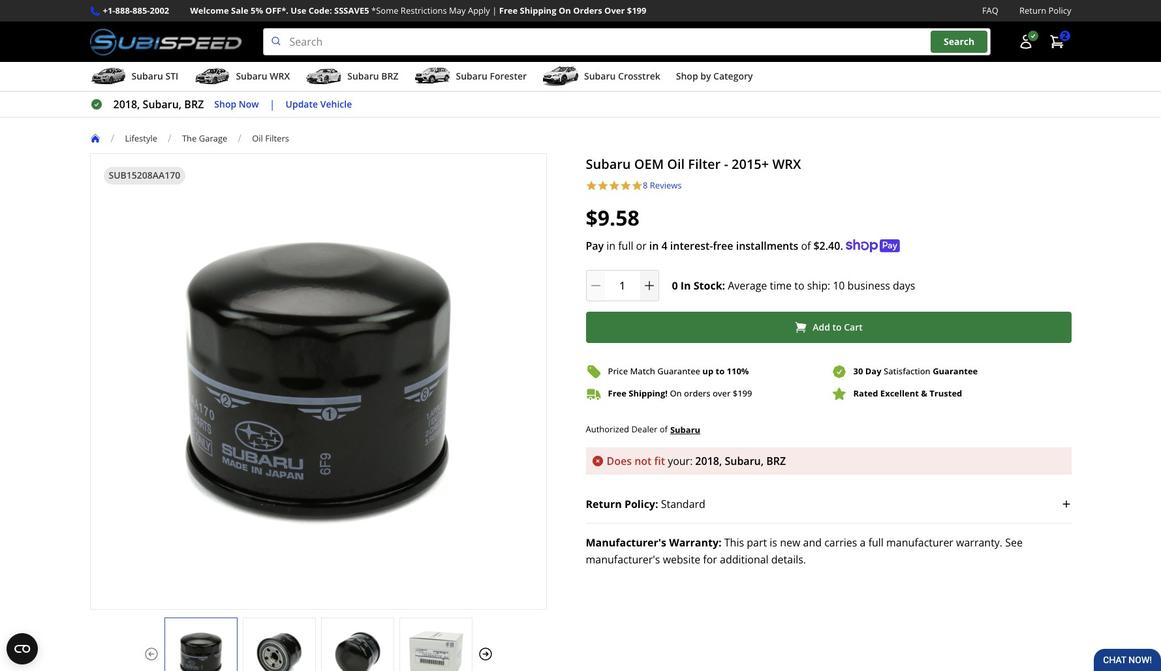 Task type: locate. For each thing, give the bounding box(es) containing it.
subaru for subaru brz
[[348, 70, 379, 82]]

warranty.
[[957, 536, 1003, 550]]

full inside this part is new and carries a full manufacturer warranty. see manufacturer's website for additional details.
[[869, 536, 884, 550]]

a subaru crosstrek thumbnail image image
[[543, 67, 579, 86]]

subaru up your:
[[671, 424, 701, 436]]

0 horizontal spatial $199
[[627, 5, 647, 16]]

return for return policy
[[1020, 5, 1047, 16]]

0 horizontal spatial return
[[586, 497, 622, 512]]

additional
[[720, 553, 769, 567]]

1 vertical spatial $199
[[733, 388, 753, 400]]

shop inside shop now link
[[214, 98, 237, 110]]

1 horizontal spatial 2018,
[[696, 454, 722, 469]]

full right 'a'
[[869, 536, 884, 550]]

brz
[[382, 70, 399, 82], [184, 97, 204, 112], [767, 454, 786, 469]]

free down "price"
[[608, 388, 627, 400]]

of right dealer
[[660, 424, 668, 436]]

price
[[608, 366, 628, 377]]

/ left the
[[168, 131, 172, 146]]

0 vertical spatial to
[[795, 279, 805, 293]]

3 / from the left
[[238, 131, 242, 146]]

subispeed logo image
[[90, 28, 242, 56]]

0
[[672, 279, 678, 293]]

0 horizontal spatial |
[[270, 97, 275, 112]]

now
[[239, 98, 259, 110]]

star image left 8
[[609, 180, 620, 192]]

2018, down subaru sti dropdown button
[[113, 97, 140, 112]]

0 vertical spatial oil
[[252, 132, 263, 144]]

subaru, down "subaru sti"
[[143, 97, 182, 112]]

$2.40
[[814, 239, 841, 253]]

wrx right 2015+
[[773, 156, 802, 173]]

1 horizontal spatial shop
[[676, 70, 698, 82]]

110%
[[727, 366, 749, 377]]

2018, subaru, brz
[[113, 97, 204, 112]]

$199
[[627, 5, 647, 16], [733, 388, 753, 400]]

guarantee up trusted
[[933, 366, 978, 377]]

| right apply
[[493, 5, 497, 16]]

wrx inside dropdown button
[[270, 70, 290, 82]]

2 horizontal spatial star image
[[632, 180, 643, 192]]

home image
[[90, 133, 100, 144]]

subaru crosstrek
[[584, 70, 661, 82]]

0 vertical spatial of
[[802, 239, 811, 253]]

1 horizontal spatial in
[[650, 239, 659, 253]]

subaru left crosstrek
[[584, 70, 616, 82]]

not
[[635, 454, 652, 469]]

1 horizontal spatial /
[[168, 131, 172, 146]]

stock:
[[694, 279, 726, 293]]

subaru,
[[143, 97, 182, 112], [725, 454, 764, 469]]

1 vertical spatial wrx
[[773, 156, 802, 173]]

0 horizontal spatial 2018,
[[113, 97, 140, 112]]

1 horizontal spatial oil
[[668, 156, 685, 173]]

1 vertical spatial of
[[660, 424, 668, 436]]

apply
[[468, 5, 490, 16]]

add
[[813, 321, 831, 334]]

subaru left the oem
[[586, 156, 631, 173]]

star image
[[598, 180, 609, 192], [620, 180, 632, 192]]

1 vertical spatial brz
[[184, 97, 204, 112]]

1 horizontal spatial full
[[869, 536, 884, 550]]

1 vertical spatial full
[[869, 536, 884, 550]]

0 horizontal spatial guarantee
[[658, 366, 701, 377]]

in left 4
[[650, 239, 659, 253]]

0 horizontal spatial subaru,
[[143, 97, 182, 112]]

None number field
[[586, 270, 659, 301]]

0 vertical spatial on
[[559, 5, 571, 16]]

oil filters link
[[252, 132, 300, 144], [252, 132, 289, 144]]

may
[[449, 5, 466, 16]]

1 horizontal spatial star image
[[609, 180, 620, 192]]

authorized dealer of subaru
[[586, 424, 701, 436]]

shop pay image
[[846, 239, 900, 252]]

1 / from the left
[[111, 131, 115, 146]]

1 horizontal spatial return
[[1020, 5, 1047, 16]]

2 vertical spatial brz
[[767, 454, 786, 469]]

reviews
[[650, 180, 682, 191]]

/ for oil filters
[[238, 131, 242, 146]]

of left $2.40
[[802, 239, 811, 253]]

8 reviews link
[[643, 180, 682, 192]]

1 vertical spatial shop
[[214, 98, 237, 110]]

30
[[854, 366, 864, 377]]

shop
[[676, 70, 698, 82], [214, 98, 237, 110]]

0 horizontal spatial /
[[111, 131, 115, 146]]

price match guarantee up to 110%
[[608, 366, 749, 377]]

subaru, right your:
[[725, 454, 764, 469]]

0 horizontal spatial star image
[[586, 180, 598, 192]]

of inside authorized dealer of subaru
[[660, 424, 668, 436]]

0 vertical spatial shop
[[676, 70, 698, 82]]

-
[[724, 156, 729, 173]]

0 horizontal spatial shop
[[214, 98, 237, 110]]

0 vertical spatial |
[[493, 5, 497, 16]]

2 / from the left
[[168, 131, 172, 146]]

cart
[[845, 321, 863, 334]]

star image
[[586, 180, 598, 192], [609, 180, 620, 192], [632, 180, 643, 192]]

&
[[922, 388, 928, 400]]

1 vertical spatial subaru,
[[725, 454, 764, 469]]

0 horizontal spatial in
[[607, 239, 616, 253]]

shop inside shop by category dropdown button
[[676, 70, 698, 82]]

star image up $9.58
[[586, 180, 598, 192]]

0 horizontal spatial full
[[619, 239, 634, 253]]

1 vertical spatial free
[[608, 388, 627, 400]]

oil filters link down now
[[252, 132, 289, 144]]

free right apply
[[499, 5, 518, 16]]

guarantee up free shipping! on orders over $199
[[658, 366, 701, 377]]

update
[[286, 98, 318, 110]]

crosstrek
[[618, 70, 661, 82]]

time
[[770, 279, 792, 293]]

oil
[[252, 132, 263, 144], [668, 156, 685, 173]]

to right time
[[795, 279, 805, 293]]

shop left by
[[676, 70, 698, 82]]

in
[[681, 279, 691, 293]]

subaru left the forester
[[456, 70, 488, 82]]

| right now
[[270, 97, 275, 112]]

code:
[[309, 5, 332, 16]]

4
[[662, 239, 668, 253]]

subaru left sti
[[132, 70, 163, 82]]

/
[[111, 131, 115, 146], [168, 131, 172, 146], [238, 131, 242, 146]]

warranty:
[[669, 536, 722, 550]]

8 reviews
[[643, 180, 682, 191]]

sub15208aa170 oem subaru oil filter - 2015-2020 wrx, image
[[165, 632, 237, 672], [243, 632, 315, 672], [322, 632, 393, 672], [400, 632, 472, 672]]

free
[[713, 239, 734, 253]]

sssave5
[[334, 5, 369, 16]]

1 vertical spatial return
[[586, 497, 622, 512]]

to right add
[[833, 321, 842, 334]]

1 vertical spatial to
[[833, 321, 842, 334]]

0 horizontal spatial on
[[559, 5, 571, 16]]

a
[[860, 536, 866, 550]]

star image up $9.58
[[598, 180, 609, 192]]

1 horizontal spatial |
[[493, 5, 497, 16]]

subaru
[[132, 70, 163, 82], [236, 70, 268, 82], [348, 70, 379, 82], [456, 70, 488, 82], [584, 70, 616, 82], [586, 156, 631, 173], [671, 424, 701, 436]]

2 horizontal spatial to
[[833, 321, 842, 334]]

button image
[[1018, 34, 1034, 50]]

open widget image
[[7, 634, 38, 665]]

/ for the garage
[[168, 131, 172, 146]]

standard
[[661, 497, 706, 512]]

star image down the oem
[[632, 180, 643, 192]]

0 horizontal spatial brz
[[184, 97, 204, 112]]

0 horizontal spatial of
[[660, 424, 668, 436]]

888-
[[115, 5, 133, 16]]

1 vertical spatial on
[[670, 388, 682, 400]]

1 vertical spatial 2018,
[[696, 454, 722, 469]]

/ right home image
[[111, 131, 115, 146]]

update vehicle button
[[286, 97, 352, 112]]

garage
[[199, 132, 227, 144]]

2 vertical spatial to
[[716, 366, 725, 377]]

return
[[1020, 5, 1047, 16], [586, 497, 622, 512]]

return left policy at the top of page
[[1020, 5, 1047, 16]]

search
[[944, 36, 975, 48]]

your:
[[668, 454, 693, 469]]

carries
[[825, 536, 858, 550]]

5%
[[251, 5, 263, 16]]

3 sub15208aa170 oem subaru oil filter - 2015-2020 wrx, image from the left
[[322, 632, 393, 672]]

2018, right your:
[[696, 454, 722, 469]]

to
[[795, 279, 805, 293], [833, 321, 842, 334], [716, 366, 725, 377]]

/ for lifestyle
[[111, 131, 115, 146]]

shop left now
[[214, 98, 237, 110]]

1 horizontal spatial free
[[608, 388, 627, 400]]

wrx up update
[[270, 70, 290, 82]]

star image left 8
[[620, 180, 632, 192]]

over
[[605, 5, 625, 16]]

1 horizontal spatial brz
[[382, 70, 399, 82]]

on left orders
[[670, 388, 682, 400]]

welcome sale 5% off*. use code: sssave5
[[190, 5, 369, 16]]

part
[[747, 536, 767, 550]]

full
[[619, 239, 634, 253], [869, 536, 884, 550]]

1 horizontal spatial guarantee
[[933, 366, 978, 377]]

2 star image from the left
[[609, 180, 620, 192]]

0 vertical spatial wrx
[[270, 70, 290, 82]]

to right up
[[716, 366, 725, 377]]

1 horizontal spatial star image
[[620, 180, 632, 192]]

sti
[[166, 70, 179, 82]]

subaru wrx
[[236, 70, 290, 82]]

2002
[[150, 5, 169, 16]]

subaru inside dropdown button
[[132, 70, 163, 82]]

0 horizontal spatial free
[[499, 5, 518, 16]]

0 in stock: average time to ship: 10 business days
[[672, 279, 916, 293]]

return left policy:
[[586, 497, 622, 512]]

oil up reviews
[[668, 156, 685, 173]]

0 vertical spatial brz
[[382, 70, 399, 82]]

subaru up now
[[236, 70, 268, 82]]

|
[[493, 5, 497, 16], [270, 97, 275, 112]]

decrement image
[[589, 279, 602, 292]]

faq
[[983, 5, 999, 16]]

2018,
[[113, 97, 140, 112], [696, 454, 722, 469]]

1 sub15208aa170 oem subaru oil filter - 2015-2020 wrx, image from the left
[[165, 632, 237, 672]]

the
[[182, 132, 197, 144]]

business
[[848, 279, 891, 293]]

2 horizontal spatial /
[[238, 131, 242, 146]]

2 horizontal spatial brz
[[767, 454, 786, 469]]

/ right garage
[[238, 131, 242, 146]]

1 vertical spatial oil
[[668, 156, 685, 173]]

0 horizontal spatial wrx
[[270, 70, 290, 82]]

go to right image image
[[478, 647, 493, 663]]

2
[[1063, 30, 1068, 42]]

a subaru sti thumbnail image image
[[90, 67, 126, 86]]

subaru sti button
[[90, 65, 179, 91]]

1 horizontal spatial $199
[[733, 388, 753, 400]]

2 guarantee from the left
[[933, 366, 978, 377]]

3 star image from the left
[[632, 180, 643, 192]]

on left orders at top
[[559, 5, 571, 16]]

days
[[893, 279, 916, 293]]

0 horizontal spatial star image
[[598, 180, 609, 192]]

0 vertical spatial subaru,
[[143, 97, 182, 112]]

0 vertical spatial return
[[1020, 5, 1047, 16]]

lifestyle link
[[125, 132, 168, 144], [125, 132, 157, 144]]

in right pay
[[607, 239, 616, 253]]

does
[[607, 454, 632, 469]]

0 horizontal spatial to
[[716, 366, 725, 377]]

lifestyle link up sub15208aa170
[[125, 132, 157, 144]]

subaru forester
[[456, 70, 527, 82]]

0 vertical spatial 2018,
[[113, 97, 140, 112]]

oil left 'filters'
[[252, 132, 263, 144]]

full left or
[[619, 239, 634, 253]]

subaru up the vehicle on the top left
[[348, 70, 379, 82]]

website
[[663, 553, 701, 567]]



Task type: vqa. For each thing, say whether or not it's contained in the screenshot.
the right subaru,
yes



Task type: describe. For each thing, give the bounding box(es) containing it.
manufacturer
[[887, 536, 954, 550]]

return policy
[[1020, 5, 1072, 16]]

shop by category button
[[676, 65, 753, 91]]

return for return policy: standard
[[586, 497, 622, 512]]

oil filters link down update
[[252, 132, 300, 144]]

day
[[866, 366, 882, 377]]

trusted
[[930, 388, 963, 400]]

oil filters
[[252, 132, 289, 144]]

subaru inside authorized dealer of subaru
[[671, 424, 701, 436]]

+1-
[[103, 5, 115, 16]]

1 guarantee from the left
[[658, 366, 701, 377]]

policy
[[1049, 5, 1072, 16]]

to inside button
[[833, 321, 842, 334]]

0 vertical spatial free
[[499, 5, 518, 16]]

shop for shop by category
[[676, 70, 698, 82]]

subaru oem oil filter - 2015+ wrx
[[586, 156, 802, 173]]

does not fit your: 2018, subaru, brz
[[607, 454, 786, 469]]

oem
[[635, 156, 664, 173]]

increment image
[[643, 279, 656, 292]]

subaru brz button
[[306, 65, 399, 91]]

a subaru forester thumbnail image image
[[414, 67, 451, 86]]

use
[[291, 5, 306, 16]]

match
[[630, 366, 656, 377]]

orders
[[573, 5, 603, 16]]

subaru for subaru sti
[[132, 70, 163, 82]]

subaru crosstrek button
[[543, 65, 661, 91]]

1 vertical spatial |
[[270, 97, 275, 112]]

sub15208aa170
[[109, 169, 180, 182]]

manufacturer's warranty:
[[586, 536, 722, 550]]

2 star image from the left
[[620, 180, 632, 192]]

subaru brz
[[348, 70, 399, 82]]

shipping!
[[629, 388, 668, 400]]

vehicle
[[320, 98, 352, 110]]

a subaru brz thumbnail image image
[[306, 67, 342, 86]]

sale
[[231, 5, 249, 16]]

subaru for subaru oem oil filter - 2015+ wrx
[[586, 156, 631, 173]]

excellent
[[881, 388, 919, 400]]

1 horizontal spatial of
[[802, 239, 811, 253]]

for
[[704, 553, 718, 567]]

1 star image from the left
[[586, 180, 598, 192]]

pay
[[586, 239, 604, 253]]

by
[[701, 70, 711, 82]]

8
[[643, 180, 648, 191]]

ship:
[[808, 279, 831, 293]]

subaru for subaru wrx
[[236, 70, 268, 82]]

shop now
[[214, 98, 259, 110]]

30 day satisfaction guarantee
[[854, 366, 978, 377]]

and
[[804, 536, 822, 550]]

new
[[780, 536, 801, 550]]

subaru sti
[[132, 70, 179, 82]]

subaru link
[[671, 423, 701, 437]]

lifestyle link down the 2018, subaru, brz in the left of the page
[[125, 132, 168, 144]]

installments
[[736, 239, 799, 253]]

search input field
[[263, 28, 991, 56]]

885-
[[133, 5, 150, 16]]

orders
[[684, 388, 711, 400]]

average
[[728, 279, 768, 293]]

1 in from the left
[[607, 239, 616, 253]]

welcome
[[190, 5, 229, 16]]

subaru forester button
[[414, 65, 527, 91]]

a subaru wrx thumbnail image image
[[194, 67, 231, 86]]

1 horizontal spatial subaru,
[[725, 454, 764, 469]]

2015+
[[732, 156, 769, 173]]

up
[[703, 366, 714, 377]]

1 horizontal spatial to
[[795, 279, 805, 293]]

fit
[[655, 454, 666, 469]]

policy:
[[625, 497, 659, 512]]

search button
[[931, 31, 988, 53]]

subaru for subaru crosstrek
[[584, 70, 616, 82]]

filters
[[265, 132, 289, 144]]

return policy link
[[1020, 4, 1072, 18]]

rated
[[854, 388, 879, 400]]

shop for shop now
[[214, 98, 237, 110]]

manufacturer's
[[586, 553, 661, 567]]

rated excellent & trusted
[[854, 388, 963, 400]]

manufacturer's
[[586, 536, 667, 550]]

*some
[[372, 5, 399, 16]]

*some restrictions may apply | free shipping on orders over $199
[[372, 5, 647, 16]]

1 horizontal spatial on
[[670, 388, 682, 400]]

4 sub15208aa170 oem subaru oil filter - 2015-2020 wrx, image from the left
[[400, 632, 472, 672]]

subaru for subaru forester
[[456, 70, 488, 82]]

forester
[[490, 70, 527, 82]]

update vehicle
[[286, 98, 352, 110]]

this
[[725, 536, 745, 550]]

+1-888-885-2002
[[103, 5, 169, 16]]

2 in from the left
[[650, 239, 659, 253]]

restrictions
[[401, 5, 447, 16]]

+1-888-885-2002 link
[[103, 4, 169, 18]]

0 horizontal spatial oil
[[252, 132, 263, 144]]

2 sub15208aa170 oem subaru oil filter - 2015-2020 wrx, image from the left
[[243, 632, 315, 672]]

category
[[714, 70, 753, 82]]

brz inside dropdown button
[[382, 70, 399, 82]]

1 star image from the left
[[598, 180, 609, 192]]

see
[[1006, 536, 1023, 550]]

2 button
[[1043, 29, 1072, 55]]

pay in full or in 4 interest-free installments of $2.40 .
[[586, 239, 844, 253]]

10
[[833, 279, 845, 293]]

add to cart button
[[586, 312, 1072, 343]]

1 horizontal spatial wrx
[[773, 156, 802, 173]]

0 vertical spatial $199
[[627, 5, 647, 16]]

0 vertical spatial full
[[619, 239, 634, 253]]

free shipping! on orders over $199
[[608, 388, 753, 400]]



